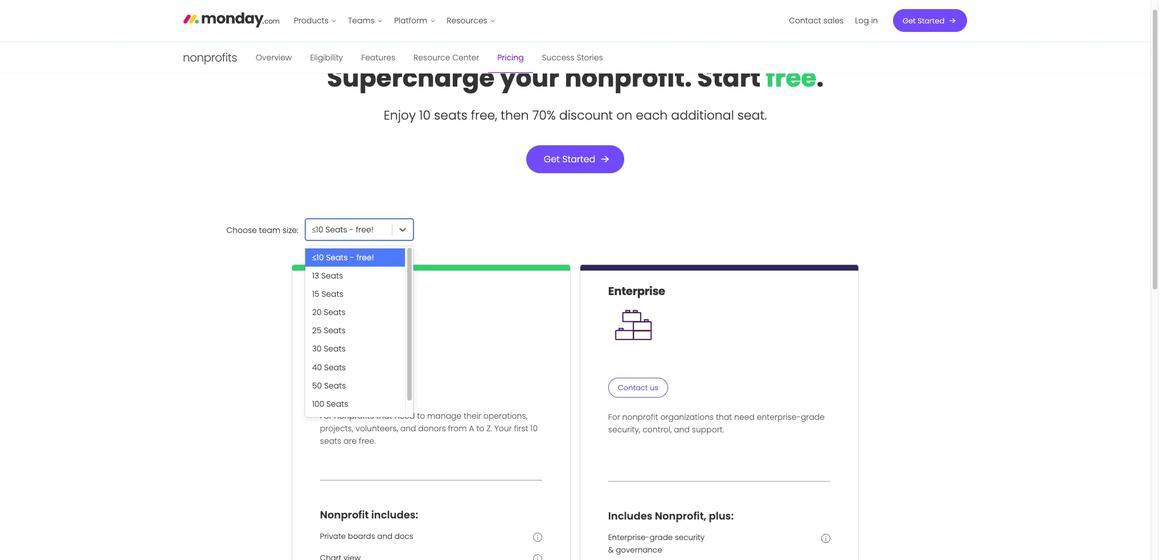 Task type: describe. For each thing, give the bounding box(es) containing it.
get for topmost get started button
[[904, 15, 917, 26]]

20
[[312, 307, 322, 318]]

pricing link
[[489, 42, 533, 73]]

contact us
[[618, 382, 659, 393]]

25
[[312, 325, 322, 337]]

operations,
[[484, 410, 528, 422]]

get started inside main element
[[904, 15, 945, 26]]

100
[[312, 398, 324, 410]]

private boards and docs
[[320, 531, 414, 542]]

enterprise-grade security & governance
[[609, 532, 705, 556]]

25 seats
[[312, 325, 346, 337]]

0 horizontal spatial to
[[417, 410, 425, 422]]

success
[[542, 52, 575, 63]]

nonprofit includes:
[[320, 508, 419, 522]]

supercharge
[[327, 60, 495, 95]]

list containing products
[[289, 0, 502, 41]]

products
[[294, 15, 329, 26]]

on
[[617, 107, 633, 124]]

1 vertical spatial -
[[350, 252, 354, 263]]

need inside for nonprofit organizations that need enterprise-grade security, control, and support.
[[735, 412, 755, 423]]

from
[[448, 423, 467, 434]]

free.
[[359, 435, 376, 447]]

0
[[343, 347, 348, 359]]

private boards/docs are only visible and accessible to you and team members you invite. element
[[534, 533, 543, 544]]

200+
[[312, 417, 332, 428]]

donors
[[419, 423, 446, 434]]

annually
[[341, 357, 373, 368]]

enterprise-
[[757, 412, 801, 423]]

30 seats
[[312, 343, 346, 355]]

for
[[350, 382, 360, 393]]

40
[[312, 362, 322, 373]]

year
[[355, 347, 374, 359]]

seats right 20
[[324, 307, 346, 318]]

top tier security features & user management controls. image
[[822, 534, 831, 543]]

enterprise
[[609, 283, 666, 299]]

for nonprofit organizations that need enterprise-grade security, control, and support.
[[609, 412, 825, 435]]

features link
[[352, 42, 405, 73]]

security
[[675, 532, 705, 543]]

nonprofit for nonprofit includes:
[[320, 508, 369, 522]]

includes:
[[372, 508, 419, 522]]

z.
[[487, 423, 493, 434]]

support.
[[692, 424, 725, 435]]

main element
[[289, 0, 968, 41]]

your
[[500, 60, 560, 95]]

control,
[[643, 424, 672, 435]]

visualize your data on different types of charts and graphs. element
[[534, 555, 543, 560]]

overview
[[256, 52, 292, 63]]

contact us - enterprise image
[[613, 305, 655, 345]]

billed
[[320, 357, 339, 368]]

each
[[636, 107, 668, 124]]

teams
[[349, 15, 375, 26]]

total 0 / year billed annually
[[320, 347, 374, 368]]

seats up billed
[[324, 343, 346, 355]]

log
[[856, 15, 870, 26]]

center
[[453, 52, 480, 63]]

projects,
[[320, 423, 354, 434]]

plus:
[[709, 509, 734, 523]]

additional
[[672, 107, 735, 124]]

resource center link
[[405, 42, 489, 73]]

a
[[469, 423, 475, 434]]

nonprofit: private boards and docs region
[[320, 531, 529, 544]]

and inside for nonprofits that need to manage their operations, projects, volunteers, and donors from a to z. your first 10 seats are free.
[[401, 423, 416, 434]]

size:
[[283, 225, 299, 236]]

resources link
[[442, 11, 502, 30]]

13
[[312, 270, 319, 282]]

seats right '13'
[[322, 270, 343, 282]]

that inside for nonprofits that need to manage their operations, projects, volunteers, and donors from a to z. your first 10 seats are free.
[[377, 410, 393, 422]]

enterprise: enterprise-grade security  &amp; governance region
[[609, 532, 817, 557]]

their
[[464, 410, 482, 422]]

private boards/docs are only visible and accessible to you and team members you invite. image
[[534, 533, 543, 542]]

nonprofit.
[[565, 60, 692, 95]]

choose
[[227, 225, 257, 236]]

governance
[[616, 545, 663, 556]]

that inside for nonprofit organizations that need enterprise-grade security, control, and support.
[[717, 412, 733, 423]]

0 horizontal spatial get started button
[[527, 145, 625, 173]]

security,
[[609, 424, 641, 435]]

resource
[[414, 52, 451, 63]]

seat.
[[738, 107, 767, 124]]

try for free button
[[320, 378, 394, 397]]

teams link
[[343, 11, 389, 30]]

seats inside for nonprofits that need to manage their operations, projects, volunteers, and donors from a to z. your first 10 seats are free.
[[320, 435, 342, 447]]

in
[[872, 15, 879, 26]]

.
[[817, 60, 824, 95]]

seats right 15
[[322, 289, 344, 300]]

visualize your data on different types of charts and graphs. image
[[534, 555, 543, 560]]

$0 region
[[292, 271, 571, 480]]

us
[[650, 382, 659, 393]]

seats right size:
[[326, 224, 348, 235]]

grade inside the enterprise-grade security & governance
[[650, 532, 673, 543]]

choose team size:
[[227, 225, 299, 236]]

first
[[514, 423, 529, 434]]



Task type: vqa. For each thing, say whether or not it's contained in the screenshot.
the right the the
no



Task type: locate. For each thing, give the bounding box(es) containing it.
1 horizontal spatial 10
[[531, 423, 538, 434]]

free!
[[356, 224, 374, 235], [357, 252, 374, 263]]

contact sales
[[790, 15, 845, 26]]

1 vertical spatial grade
[[650, 532, 673, 543]]

private
[[320, 531, 346, 542]]

0 horizontal spatial started
[[563, 153, 596, 166]]

100 seats
[[312, 398, 349, 410]]

list
[[289, 0, 502, 41], [784, 0, 885, 41]]

0 horizontal spatial for
[[320, 410, 332, 422]]

grade inside for nonprofit organizations that need enterprise-grade security, control, and support.
[[801, 412, 825, 423]]

contact sales button
[[784, 11, 850, 30]]

contact
[[790, 15, 822, 26], [618, 382, 648, 393]]

start
[[698, 60, 761, 95]]

monday.com logo image
[[184, 7, 280, 31]]

0 horizontal spatial contact
[[618, 382, 648, 393]]

started inside main element
[[919, 15, 945, 26]]

boards
[[348, 531, 375, 542]]

contact inside enterprise region
[[618, 382, 648, 393]]

1 horizontal spatial seats
[[434, 107, 468, 124]]

supercharge your nonprofit. start free .
[[327, 60, 824, 95]]

1 vertical spatial free
[[362, 382, 377, 393]]

1 vertical spatial get started button
[[527, 145, 625, 173]]

1 horizontal spatial started
[[919, 15, 945, 26]]

nonprofit,
[[655, 509, 707, 523]]

volunteers,
[[356, 423, 398, 434]]

nonprofit inside $0 region
[[320, 283, 373, 299]]

free inside try for free button
[[362, 382, 377, 393]]

70%
[[533, 107, 556, 124]]

30
[[312, 343, 322, 355]]

10 right first
[[531, 423, 538, 434]]

that up volunteers,
[[377, 410, 393, 422]]

20 seats
[[312, 307, 346, 318]]

0 horizontal spatial 10
[[420, 107, 431, 124]]

pricing
[[498, 52, 524, 63]]

seats right 50
[[324, 380, 346, 391]]

0 vertical spatial grade
[[801, 412, 825, 423]]

contact for contact sales
[[790, 15, 822, 26]]

and down organizations
[[674, 424, 690, 435]]

get down 70%
[[544, 153, 560, 166]]

$0
[[320, 302, 350, 336]]

started
[[919, 15, 945, 26], [563, 153, 596, 166]]

contact inside main element
[[790, 15, 822, 26]]

get started down enjoy 10 seats free, then 70% discount on each additional seat.
[[544, 153, 596, 166]]

enjoy
[[384, 107, 416, 124]]

try
[[338, 382, 348, 393]]

success stories
[[542, 52, 603, 63]]

nonprofit: chart view region
[[320, 552, 529, 560]]

50
[[312, 380, 322, 391]]

nonprofit
[[320, 283, 373, 299], [320, 508, 369, 522]]

get started right in
[[904, 15, 945, 26]]

1 vertical spatial nonprofit
[[320, 508, 369, 522]]

contact for contact us
[[618, 382, 648, 393]]

2 list from the left
[[784, 0, 885, 41]]

0 vertical spatial get started button
[[894, 9, 968, 32]]

1 horizontal spatial free
[[767, 60, 817, 95]]

get started
[[904, 15, 945, 26], [544, 153, 596, 166]]

1 horizontal spatial grade
[[801, 412, 825, 423]]

&
[[609, 545, 614, 556]]

for for nonprofit
[[320, 410, 332, 422]]

1 vertical spatial get started
[[544, 153, 596, 166]]

contact left 'sales' at the top right of page
[[790, 15, 822, 26]]

nonprofit up private
[[320, 508, 369, 522]]

0 horizontal spatial list
[[289, 0, 502, 41]]

1 horizontal spatial contact
[[790, 15, 822, 26]]

products link
[[289, 11, 343, 30]]

for up security,
[[609, 412, 621, 423]]

platform link
[[389, 11, 442, 30]]

to up donors
[[417, 410, 425, 422]]

1 horizontal spatial to
[[477, 423, 485, 434]]

then
[[501, 107, 529, 124]]

1 list from the left
[[289, 0, 502, 41]]

seats down try
[[327, 398, 349, 410]]

seats down total
[[324, 362, 346, 373]]

try for free
[[338, 382, 377, 393]]

stories
[[577, 52, 603, 63]]

0 vertical spatial ≤10
[[312, 224, 324, 235]]

get started button down enjoy 10 seats free, then 70% discount on each additional seat.
[[527, 145, 625, 173]]

0 vertical spatial to
[[417, 410, 425, 422]]

list containing contact sales
[[784, 0, 885, 41]]

0 vertical spatial 10
[[420, 107, 431, 124]]

0 horizontal spatial that
[[377, 410, 393, 422]]

2 horizontal spatial and
[[674, 424, 690, 435]]

includes nonprofit, plus:
[[609, 509, 734, 523]]

1 vertical spatial ≤10
[[312, 252, 324, 263]]

0 vertical spatial ≤10 seats - free!
[[312, 224, 374, 235]]

contact left us
[[618, 382, 648, 393]]

log in
[[856, 15, 879, 26]]

nonprofit down 13 seats
[[320, 283, 373, 299]]

1 horizontal spatial and
[[401, 423, 416, 434]]

seats left free,
[[434, 107, 468, 124]]

50 seats
[[312, 380, 346, 391]]

and inside region
[[377, 531, 393, 542]]

-
[[350, 224, 354, 235], [350, 252, 354, 263]]

1 horizontal spatial for
[[609, 412, 621, 423]]

1 vertical spatial get
[[544, 153, 560, 166]]

≤10 up '13'
[[312, 252, 324, 263]]

0 vertical spatial contact
[[790, 15, 822, 26]]

1 vertical spatial seats
[[320, 435, 342, 447]]

team
[[259, 225, 281, 236]]

need up volunteers,
[[395, 410, 415, 422]]

1 nonprofit from the top
[[320, 283, 373, 299]]

0 horizontal spatial free
[[362, 382, 377, 393]]

that up the support.
[[717, 412, 733, 423]]

0 vertical spatial free
[[767, 60, 817, 95]]

0 vertical spatial nonprofit
[[320, 283, 373, 299]]

free right for
[[362, 382, 377, 393]]

to right a
[[477, 423, 485, 434]]

1 horizontal spatial get
[[904, 15, 917, 26]]

nonprofit for nonprofit
[[320, 283, 373, 299]]

seats down projects,
[[320, 435, 342, 447]]

that
[[377, 410, 393, 422], [717, 412, 733, 423]]

1 horizontal spatial list
[[784, 0, 885, 41]]

1 vertical spatial contact
[[618, 382, 648, 393]]

1 vertical spatial ≤10 seats - free!
[[312, 252, 374, 263]]

40 seats
[[312, 362, 346, 373]]

your
[[495, 423, 512, 434]]

0 horizontal spatial seats
[[320, 435, 342, 447]]

for down 100 seats
[[320, 410, 332, 422]]

get started button right in
[[894, 9, 968, 32]]

seats right "25"
[[324, 325, 346, 337]]

sales
[[824, 15, 845, 26]]

need inside for nonprofits that need to manage their operations, projects, volunteers, and donors from a to z. your first 10 seats are free.
[[395, 410, 415, 422]]

organizations
[[661, 412, 714, 423]]

includes
[[609, 509, 653, 523]]

monday.com for non-profit image
[[184, 42, 238, 74]]

overview link
[[247, 42, 301, 73]]

log in link
[[850, 11, 885, 30]]

1 vertical spatial 10
[[531, 423, 538, 434]]

0 horizontal spatial grade
[[650, 532, 673, 543]]

get right in
[[904, 15, 917, 26]]

1 vertical spatial started
[[563, 153, 596, 166]]

free,
[[471, 107, 498, 124]]

started right in
[[919, 15, 945, 26]]

0 vertical spatial free!
[[356, 224, 374, 235]]

are
[[344, 435, 357, 447]]

free up seat.
[[767, 60, 817, 95]]

seats up are at the left bottom
[[334, 417, 356, 428]]

get for leftmost get started button
[[544, 153, 560, 166]]

enterprise-
[[609, 532, 650, 543]]

0 vertical spatial started
[[919, 15, 945, 26]]

1 horizontal spatial get started button
[[894, 9, 968, 32]]

for
[[320, 410, 332, 422], [609, 412, 621, 423]]

and inside for nonprofit organizations that need enterprise-grade security, control, and support.
[[674, 424, 690, 435]]

0 horizontal spatial get started
[[544, 153, 596, 166]]

get started button
[[894, 9, 968, 32], [527, 145, 625, 173]]

docs
[[395, 531, 414, 542]]

total
[[320, 347, 341, 359]]

≤10 right size:
[[312, 224, 324, 235]]

get inside main element
[[904, 15, 917, 26]]

10
[[420, 107, 431, 124], [531, 423, 538, 434]]

0 vertical spatial -
[[350, 224, 354, 235]]

0 vertical spatial get
[[904, 15, 917, 26]]

1 vertical spatial free!
[[357, 252, 374, 263]]

0 vertical spatial get started
[[904, 15, 945, 26]]

for inside for nonprofits that need to manage their operations, projects, volunteers, and donors from a to z. your first 10 seats are free.
[[320, 410, 332, 422]]

enterprise region
[[581, 271, 859, 481]]

10 right enjoy
[[420, 107, 431, 124]]

discount
[[560, 107, 613, 124]]

seats
[[434, 107, 468, 124], [320, 435, 342, 447]]

top tier security features & user management controls. element
[[822, 534, 831, 546]]

for inside for nonprofit organizations that need enterprise-grade security, control, and support.
[[609, 412, 621, 423]]

and left donors
[[401, 423, 416, 434]]

need left enterprise-
[[735, 412, 755, 423]]

resource center
[[414, 52, 480, 63]]

15 seats
[[312, 289, 344, 300]]

0 horizontal spatial get
[[544, 153, 560, 166]]

0 horizontal spatial and
[[377, 531, 393, 542]]

1 vertical spatial to
[[477, 423, 485, 434]]

enjoy 10 seats free, then 70% discount on each additional seat.
[[384, 107, 767, 124]]

15
[[312, 289, 320, 300]]

0 vertical spatial seats
[[434, 107, 468, 124]]

and left 'docs' on the bottom of page
[[377, 531, 393, 542]]

1 horizontal spatial that
[[717, 412, 733, 423]]

free
[[767, 60, 817, 95], [362, 382, 377, 393]]

platform
[[395, 15, 428, 26]]

eligibility
[[310, 52, 343, 63]]

0 horizontal spatial need
[[395, 410, 415, 422]]

10 inside for nonprofits that need to manage their operations, projects, volunteers, and donors from a to z. your first 10 seats are free.
[[531, 423, 538, 434]]

2 nonprofit from the top
[[320, 508, 369, 522]]

features
[[362, 52, 396, 63]]

nonprofits
[[334, 410, 374, 422]]

need
[[395, 410, 415, 422], [735, 412, 755, 423]]

started down enjoy 10 seats free, then 70% discount on each additional seat.
[[563, 153, 596, 166]]

seats
[[326, 224, 348, 235], [326, 252, 348, 263], [322, 270, 343, 282], [322, 289, 344, 300], [324, 307, 346, 318], [324, 325, 346, 337], [324, 343, 346, 355], [324, 362, 346, 373], [324, 380, 346, 391], [327, 398, 349, 410], [334, 417, 356, 428]]

1 horizontal spatial get started
[[904, 15, 945, 26]]

and
[[401, 423, 416, 434], [674, 424, 690, 435], [377, 531, 393, 542]]

seats up 13 seats
[[326, 252, 348, 263]]

for for enterprise
[[609, 412, 621, 423]]

13 seats
[[312, 270, 343, 282]]

1 horizontal spatial need
[[735, 412, 755, 423]]

200+ seats
[[312, 417, 356, 428]]

contact us button
[[609, 378, 669, 398]]



